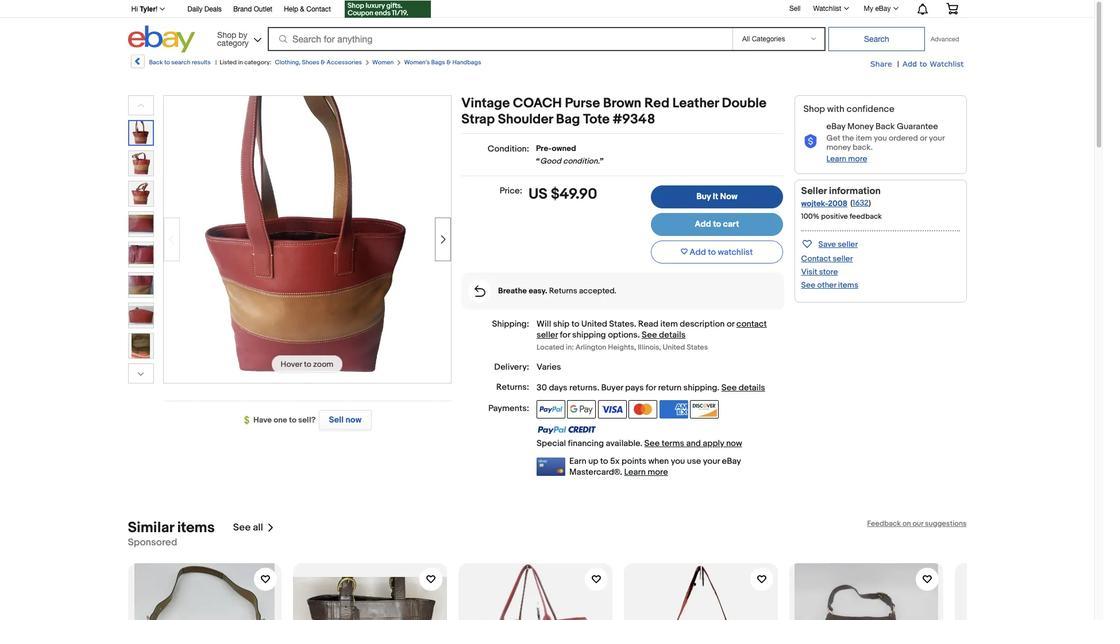 Task type: vqa. For each thing, say whether or not it's contained in the screenshot.
example,
no



Task type: describe. For each thing, give the bounding box(es) containing it.
"
[[600, 156, 604, 166]]

information
[[830, 186, 881, 197]]

feedback on our suggestions link
[[868, 519, 967, 529]]

double
[[722, 95, 767, 112]]

learn inside ebay money back guarantee get the item you ordered or your money back. learn more
[[827, 154, 847, 164]]

item for you
[[856, 133, 873, 143]]

sell?
[[298, 416, 316, 425]]

vintage
[[462, 95, 510, 112]]

add inside share | add to watchlist
[[903, 59, 918, 68]]

shop by category button
[[212, 26, 264, 50]]

ebay mastercard image
[[537, 458, 566, 476]]

ship
[[553, 319, 570, 330]]

. for options
[[638, 330, 640, 341]]

arlington
[[576, 343, 607, 352]]

more inside us $49.90 main content
[[648, 467, 669, 478]]

shoes
[[302, 59, 320, 66]]

daily
[[188, 5, 203, 13]]

brand outlet link
[[233, 3, 273, 16]]

see details link for 30 days returns . buyer pays for return shipping . see details
[[722, 383, 766, 394]]

1632 link
[[853, 198, 869, 208]]

american express image
[[660, 400, 688, 419]]

special financing available. see terms and apply now
[[537, 438, 743, 449]]

watchlist link
[[807, 2, 855, 16]]

in:
[[566, 343, 574, 352]]

paypal image
[[537, 400, 566, 419]]

buy
[[697, 191, 711, 202]]

add to watchlist link
[[903, 59, 964, 70]]

2008
[[829, 199, 848, 209]]

5x
[[611, 456, 620, 467]]

0 horizontal spatial items
[[177, 519, 215, 537]]

purse
[[565, 95, 601, 112]]

outlet
[[254, 5, 273, 13]]

share | add to watchlist
[[871, 59, 964, 69]]

it
[[713, 191, 719, 202]]

wojtek-
[[802, 199, 829, 209]]

condition.
[[563, 156, 600, 166]]

seller for save seller
[[838, 240, 858, 249]]

strap
[[462, 112, 495, 128]]

2 horizontal spatial .
[[718, 383, 720, 394]]

advanced link
[[926, 28, 966, 51]]

sponsored
[[128, 537, 177, 549]]

to inside earn up to 5x points when you use your ebay mastercard®.
[[601, 456, 609, 467]]

pays
[[626, 383, 644, 394]]

!
[[156, 5, 158, 13]]

master card image
[[629, 400, 658, 419]]

ordered
[[889, 133, 919, 143]]

contact
[[737, 319, 767, 330]]

vintage coach purse brown red leather double strap shoulder bag tote  #9348 - picture 1 of 14 image
[[199, 95, 415, 382]]

mastercard®.
[[570, 467, 623, 478]]

good
[[540, 156, 562, 166]]

pre-owned " good condition. "
[[536, 144, 604, 166]]

shop with confidence
[[804, 104, 895, 115]]

share
[[871, 59, 893, 68]]

back inside ebay money back guarantee get the item you ordered or your money back. learn more
[[876, 121, 895, 132]]

states
[[687, 343, 709, 352]]

contact seller visit store see other items
[[802, 254, 859, 290]]

or inside us $49.90 main content
[[727, 319, 735, 330]]

return
[[659, 383, 682, 394]]

picture 6 of 14 image
[[128, 273, 153, 298]]

to inside 'button'
[[708, 247, 716, 258]]

for shipping options . see details
[[558, 330, 686, 341]]

to right one
[[289, 416, 297, 425]]

sell link
[[785, 4, 806, 12]]

store
[[820, 267, 839, 277]]

. for returns
[[598, 383, 600, 394]]

& for women's
[[447, 59, 451, 66]]

similar items
[[128, 519, 215, 537]]

visa image
[[598, 400, 627, 419]]

picture 3 of 14 image
[[128, 182, 153, 206]]

days
[[549, 383, 568, 394]]

watchlist
[[718, 247, 753, 258]]

feedback on our suggestions
[[868, 519, 967, 529]]

women
[[373, 59, 394, 66]]

#9348
[[613, 112, 656, 128]]

my
[[864, 5, 874, 13]]

terms
[[662, 438, 685, 449]]

| listed in category:
[[215, 59, 272, 66]]

special
[[537, 438, 566, 449]]

see other items link
[[802, 281, 859, 290]]

save seller
[[819, 240, 858, 249]]

financing
[[568, 438, 604, 449]]

& inside account navigation
[[300, 5, 305, 13]]

1 horizontal spatial |
[[898, 59, 900, 69]]

0 horizontal spatial details
[[659, 330, 686, 341]]

contact seller
[[537, 319, 767, 341]]

add to cart link
[[651, 213, 784, 236]]

paypal credit image
[[537, 426, 597, 435]]

dollar sign image
[[244, 416, 254, 426]]

seller
[[802, 186, 827, 197]]

breathe easy. returns accepted.
[[498, 286, 617, 296]]

watchlist inside share | add to watchlist
[[930, 59, 964, 68]]

see terms and apply now link
[[645, 438, 743, 449]]

help
[[284, 5, 298, 13]]

us
[[529, 186, 548, 204]]

ebay inside earn up to 5x points when you use your ebay mastercard®.
[[722, 456, 741, 467]]

earn
[[570, 456, 587, 467]]

picture 8 of 14 image
[[128, 334, 153, 359]]

watchlist inside the watchlist link
[[814, 5, 842, 13]]

see all
[[233, 523, 263, 534]]

to left cart
[[714, 219, 722, 230]]

hi
[[131, 5, 138, 13]]

feedback
[[850, 212, 883, 221]]

positive
[[822, 212, 849, 221]]

payments:
[[489, 403, 530, 414]]

get the coupon image
[[345, 1, 431, 18]]

1632
[[853, 198, 869, 208]]

sell now link
[[316, 410, 372, 431]]

deals
[[205, 5, 222, 13]]

0 horizontal spatial united
[[582, 319, 608, 330]]

0 vertical spatial now
[[346, 415, 362, 426]]

returns:
[[497, 382, 530, 393]]

sell for sell now
[[329, 415, 344, 426]]

ebay inside account navigation
[[876, 5, 891, 13]]

category
[[217, 38, 249, 47]]

items inside contact seller visit store see other items
[[839, 281, 859, 290]]

women's bags & handbags link
[[404, 59, 482, 66]]

save
[[819, 240, 837, 249]]

will
[[537, 319, 552, 330]]

confidence
[[847, 104, 895, 115]]

to left search
[[164, 59, 170, 66]]



Task type: locate. For each thing, give the bounding box(es) containing it.
clothing, shoes & accessories link
[[275, 59, 362, 66]]

see inside "link"
[[233, 523, 251, 534]]

condition:
[[488, 144, 530, 155]]

See all text field
[[233, 523, 263, 534]]

learn down money
[[827, 154, 847, 164]]

1 horizontal spatial watchlist
[[930, 59, 964, 68]]

seller up located
[[537, 330, 558, 341]]

pre-
[[536, 144, 552, 154]]

daily deals link
[[188, 3, 222, 16]]

0 vertical spatial seller
[[838, 240, 858, 249]]

0 vertical spatial shop
[[217, 30, 236, 39]]

1 horizontal spatial now
[[727, 438, 743, 449]]

on
[[903, 519, 912, 529]]

none submit inside shop by category banner
[[829, 27, 926, 51]]

watchlist right sell link at the top
[[814, 5, 842, 13]]

you right back.
[[874, 133, 888, 143]]

learn right 5x
[[625, 467, 646, 478]]

to inside share | add to watchlist
[[920, 59, 928, 68]]

1 horizontal spatial see details link
[[722, 383, 766, 394]]

2 vertical spatial add
[[690, 247, 707, 258]]

0 vertical spatial items
[[839, 281, 859, 290]]

money
[[848, 121, 874, 132]]

results
[[192, 59, 211, 66]]

one
[[274, 416, 287, 425]]

now right the apply
[[727, 438, 743, 449]]

see details link
[[642, 330, 686, 341], [722, 383, 766, 394]]

1 vertical spatial with details__icon image
[[475, 286, 486, 297]]

0 horizontal spatial item
[[661, 319, 678, 330]]

sell right sell?
[[329, 415, 344, 426]]

0 vertical spatial for
[[560, 330, 571, 341]]

item inside us $49.90 main content
[[661, 319, 678, 330]]

None submit
[[829, 27, 926, 51]]

shop left by
[[217, 30, 236, 39]]

0 horizontal spatial contact
[[307, 5, 331, 13]]

1 vertical spatial details
[[739, 383, 766, 394]]

add down the add to cart link on the top of page
[[690, 247, 707, 258]]

0 vertical spatial ebay
[[876, 5, 891, 13]]

visit
[[802, 267, 818, 277]]

with details__icon image left breathe
[[475, 286, 486, 297]]

your right use
[[704, 456, 720, 467]]

shipping up 'arlington'
[[573, 330, 606, 341]]

watchlist down the advanced link
[[930, 59, 964, 68]]

0 horizontal spatial learn
[[625, 467, 646, 478]]

0 vertical spatial sell
[[790, 4, 801, 12]]

0 vertical spatial you
[[874, 133, 888, 143]]

all
[[253, 523, 263, 534]]

shoulder
[[498, 112, 553, 128]]

1 vertical spatial item
[[661, 319, 678, 330]]

discover image
[[690, 400, 719, 419]]

seller for contact seller
[[537, 330, 558, 341]]

search
[[171, 59, 190, 66]]

learn more link down money
[[827, 154, 868, 164]]

shop by category banner
[[125, 0, 967, 56]]

with details__icon image
[[804, 135, 818, 149], [475, 286, 486, 297]]

& right help
[[300, 5, 305, 13]]

and
[[687, 438, 701, 449]]

your inside earn up to 5x points when you use your ebay mastercard®.
[[704, 456, 720, 467]]

sell for sell
[[790, 4, 801, 12]]

us $49.90
[[529, 186, 598, 204]]

item inside ebay money back guarantee get the item you ordered or your money back. learn more
[[856, 133, 873, 143]]

similar
[[128, 519, 174, 537]]

0 horizontal spatial see details link
[[642, 330, 686, 341]]

united up 'arlington'
[[582, 319, 608, 330]]

add to cart
[[695, 219, 740, 230]]

when
[[649, 456, 669, 467]]

items right similar at the bottom
[[177, 519, 215, 537]]

or down guarantee
[[921, 133, 928, 143]]

1 vertical spatial now
[[727, 438, 743, 449]]

1 horizontal spatial learn more link
[[827, 154, 868, 164]]

guarantee
[[897, 121, 939, 132]]

shop by category
[[217, 30, 249, 47]]

1 horizontal spatial your
[[930, 133, 945, 143]]

2 vertical spatial ebay
[[722, 456, 741, 467]]

2 horizontal spatial &
[[447, 59, 451, 66]]

1 vertical spatial contact
[[802, 254, 832, 264]]

bag
[[556, 112, 581, 128]]

1 horizontal spatial contact
[[802, 254, 832, 264]]

back inside back to search results link
[[149, 59, 163, 66]]

1 vertical spatial add
[[695, 219, 712, 230]]

or inside ebay money back guarantee get the item you ordered or your money back. learn more
[[921, 133, 928, 143]]

Sponsored text field
[[128, 537, 177, 549]]

your
[[930, 133, 945, 143], [704, 456, 720, 467]]

1 horizontal spatial or
[[921, 133, 928, 143]]

1 vertical spatial for
[[646, 383, 657, 394]]

your inside ebay money back guarantee get the item you ordered or your money back. learn more
[[930, 133, 945, 143]]

see details link for for shipping options . see details
[[642, 330, 686, 341]]

save seller button
[[802, 237, 858, 251]]

points
[[622, 456, 647, 467]]

with details__icon image inside us $49.90 main content
[[475, 286, 486, 297]]

see
[[802, 281, 816, 290], [642, 330, 658, 341], [722, 383, 737, 394], [645, 438, 660, 449], [233, 523, 251, 534]]

shop for shop by category
[[217, 30, 236, 39]]

0 vertical spatial contact
[[307, 5, 331, 13]]

0 vertical spatial watchlist
[[814, 5, 842, 13]]

1 vertical spatial back
[[876, 121, 895, 132]]

shop for shop with confidence
[[804, 104, 826, 115]]

1 vertical spatial shop
[[804, 104, 826, 115]]

0 vertical spatial back
[[149, 59, 163, 66]]

price:
[[500, 186, 523, 197]]

back to search results link
[[130, 55, 211, 72]]

picture 5 of 14 image
[[128, 243, 153, 267]]

item down money
[[856, 133, 873, 143]]

sell inside account navigation
[[790, 4, 801, 12]]

learn inside us $49.90 main content
[[625, 467, 646, 478]]

you inside ebay money back guarantee get the item you ordered or your money back. learn more
[[874, 133, 888, 143]]

wojtek-2008 link
[[802, 199, 848, 209]]

shop left with
[[804, 104, 826, 115]]

account navigation
[[125, 0, 967, 20]]

by
[[239, 30, 247, 39]]

see inside contact seller visit store see other items
[[802, 281, 816, 290]]

0 horizontal spatial back
[[149, 59, 163, 66]]

women's bags & handbags
[[404, 59, 482, 66]]

1 horizontal spatial more
[[849, 154, 868, 164]]

you left use
[[671, 456, 686, 467]]

seller right save
[[838, 240, 858, 249]]

you inside earn up to 5x points when you use your ebay mastercard®.
[[671, 456, 686, 467]]

daily deals
[[188, 5, 222, 13]]

1 vertical spatial united
[[663, 343, 685, 352]]

0 vertical spatial item
[[856, 133, 873, 143]]

1 horizontal spatial ebay
[[827, 121, 846, 132]]

seller inside contact seller visit store see other items
[[833, 254, 853, 264]]

1 horizontal spatial with details__icon image
[[804, 135, 818, 149]]

items right other
[[839, 281, 859, 290]]

back up ordered
[[876, 121, 895, 132]]

more down back.
[[849, 154, 868, 164]]

more
[[849, 154, 868, 164], [648, 467, 669, 478]]

sell left the watchlist link
[[790, 4, 801, 12]]

0 horizontal spatial ebay
[[722, 456, 741, 467]]

"
[[536, 156, 540, 166]]

0 vertical spatial united
[[582, 319, 608, 330]]

learn more link down special financing available. see terms and apply now
[[625, 467, 669, 478]]

suggestions
[[926, 519, 967, 529]]

to down the advanced link
[[920, 59, 928, 68]]

contact up visit store link
[[802, 254, 832, 264]]

0 horizontal spatial shipping
[[573, 330, 606, 341]]

seller down save seller
[[833, 254, 853, 264]]

read
[[639, 319, 659, 330]]

1 vertical spatial learn more link
[[625, 467, 669, 478]]

1 vertical spatial you
[[671, 456, 686, 467]]

brown
[[604, 95, 642, 112]]

item for description
[[661, 319, 678, 330]]

$49.90
[[551, 186, 598, 204]]

with details__icon image for breathe easy.
[[475, 286, 486, 297]]

will ship to united states. read item description or
[[537, 319, 737, 330]]

red
[[645, 95, 670, 112]]

0 vertical spatial more
[[849, 154, 868, 164]]

united left states
[[663, 343, 685, 352]]

seller for contact seller visit store see other items
[[833, 254, 853, 264]]

your shopping cart image
[[946, 3, 959, 14]]

use
[[687, 456, 702, 467]]

visit store link
[[802, 267, 839, 277]]

add inside 'button'
[[690, 247, 707, 258]]

& for clothing,
[[321, 59, 326, 66]]

0 horizontal spatial learn more link
[[625, 467, 669, 478]]

0 horizontal spatial you
[[671, 456, 686, 467]]

to left 5x
[[601, 456, 609, 467]]

the
[[843, 133, 855, 143]]

seller information wojtek-2008 ( 1632 ) 100% positive feedback
[[802, 186, 883, 221]]

coach
[[513, 95, 562, 112]]

1 horizontal spatial .
[[638, 330, 640, 341]]

sell now
[[329, 415, 362, 426]]

0 horizontal spatial |
[[215, 59, 217, 66]]

your down guarantee
[[930, 133, 945, 143]]

1 horizontal spatial united
[[663, 343, 685, 352]]

0 horizontal spatial more
[[648, 467, 669, 478]]

1 horizontal spatial items
[[839, 281, 859, 290]]

1 vertical spatial your
[[704, 456, 720, 467]]

1 horizontal spatial shop
[[804, 104, 826, 115]]

with details__icon image left get
[[804, 135, 818, 149]]

picture 7 of 14 image
[[128, 304, 153, 328]]

back left search
[[149, 59, 163, 66]]

earn up to 5x points when you use your ebay mastercard®.
[[570, 456, 741, 478]]

1 vertical spatial shipping
[[684, 383, 718, 394]]

0 vertical spatial see details link
[[642, 330, 686, 341]]

1 horizontal spatial sell
[[790, 4, 801, 12]]

varies
[[537, 362, 561, 373]]

google pay image
[[568, 400, 596, 419]]

ebay inside ebay money back guarantee get the item you ordered or your money back. learn more
[[827, 121, 846, 132]]

leather
[[673, 95, 719, 112]]

us $49.90 main content
[[462, 95, 785, 478]]

picture 1 of 14 image
[[129, 121, 153, 145]]

1 vertical spatial seller
[[833, 254, 853, 264]]

to left watchlist
[[708, 247, 716, 258]]

now
[[346, 415, 362, 426], [727, 438, 743, 449]]

shop inside shop by category
[[217, 30, 236, 39]]

description
[[680, 319, 725, 330]]

0 horizontal spatial for
[[560, 330, 571, 341]]

(
[[851, 198, 853, 208]]

delivery:
[[495, 362, 530, 373]]

0 vertical spatial or
[[921, 133, 928, 143]]

women's
[[404, 59, 430, 66]]

item
[[856, 133, 873, 143], [661, 319, 678, 330]]

heights,
[[608, 343, 637, 352]]

1 horizontal spatial item
[[856, 133, 873, 143]]

1 horizontal spatial &
[[321, 59, 326, 66]]

| right share button
[[898, 59, 900, 69]]

category:
[[244, 59, 272, 66]]

ebay up get
[[827, 121, 846, 132]]

0 vertical spatial details
[[659, 330, 686, 341]]

now inside us $49.90 main content
[[727, 438, 743, 449]]

with details__icon image for ebay money back guarantee
[[804, 135, 818, 149]]

1 vertical spatial ebay
[[827, 121, 846, 132]]

0 horizontal spatial shop
[[217, 30, 236, 39]]

add to watchlist button
[[651, 241, 784, 264]]

picture 4 of 14 image
[[128, 212, 153, 237]]

0 horizontal spatial or
[[727, 319, 735, 330]]

shipping:
[[492, 319, 530, 330]]

0 horizontal spatial now
[[346, 415, 362, 426]]

learn more
[[625, 467, 669, 478]]

1 horizontal spatial learn
[[827, 154, 847, 164]]

1 horizontal spatial you
[[874, 133, 888, 143]]

0 horizontal spatial with details__icon image
[[475, 286, 486, 297]]

0 vertical spatial with details__icon image
[[804, 135, 818, 149]]

0 vertical spatial learn
[[827, 154, 847, 164]]

1 horizontal spatial for
[[646, 383, 657, 394]]

contact seller link
[[802, 254, 853, 264]]

1 vertical spatial more
[[648, 467, 669, 478]]

| left listed
[[215, 59, 217, 66]]

Search for anything text field
[[270, 28, 731, 50]]

& right "shoes"
[[321, 59, 326, 66]]

help & contact
[[284, 5, 331, 13]]

picture 2 of 14 image
[[128, 151, 153, 176]]

or left contact
[[727, 319, 735, 330]]

watchlist
[[814, 5, 842, 13], [930, 59, 964, 68]]

seller inside contact seller
[[537, 330, 558, 341]]

1 horizontal spatial details
[[739, 383, 766, 394]]

up
[[589, 456, 599, 467]]

1 vertical spatial items
[[177, 519, 215, 537]]

shipping up "discover" image
[[684, 383, 718, 394]]

for up in: on the right of the page
[[560, 330, 571, 341]]

ebay
[[876, 5, 891, 13], [827, 121, 846, 132], [722, 456, 741, 467]]

1 vertical spatial learn
[[625, 467, 646, 478]]

ebay right my
[[876, 5, 891, 13]]

1 vertical spatial sell
[[329, 415, 344, 426]]

to right ship
[[572, 319, 580, 330]]

2 vertical spatial seller
[[537, 330, 558, 341]]

0 horizontal spatial .
[[598, 383, 600, 394]]

seller inside button
[[838, 240, 858, 249]]

contact right help
[[307, 5, 331, 13]]

other
[[818, 281, 837, 290]]

vintage coach purse brown red leather double strap shoulder bag tote  #9348
[[462, 95, 767, 128]]

more right points
[[648, 467, 669, 478]]

handbags
[[453, 59, 482, 66]]

0 vertical spatial your
[[930, 133, 945, 143]]

apply
[[703, 438, 725, 449]]

0 horizontal spatial &
[[300, 5, 305, 13]]

more inside ebay money back guarantee get the item you ordered or your money back. learn more
[[849, 154, 868, 164]]

ebay down the apply
[[722, 456, 741, 467]]

now right sell?
[[346, 415, 362, 426]]

for right pays
[[646, 383, 657, 394]]

1 vertical spatial or
[[727, 319, 735, 330]]

0 horizontal spatial sell
[[329, 415, 344, 426]]

brand
[[233, 5, 252, 13]]

& right the bags
[[447, 59, 451, 66]]

item right the read
[[661, 319, 678, 330]]

1 horizontal spatial back
[[876, 121, 895, 132]]

add right share
[[903, 59, 918, 68]]

0 vertical spatial add
[[903, 59, 918, 68]]

add for add to cart
[[695, 219, 712, 230]]

0 vertical spatial shipping
[[573, 330, 606, 341]]

1 vertical spatial watchlist
[[930, 59, 964, 68]]

1 horizontal spatial shipping
[[684, 383, 718, 394]]

owned
[[552, 144, 577, 154]]

0 horizontal spatial your
[[704, 456, 720, 467]]

0 horizontal spatial watchlist
[[814, 5, 842, 13]]

add for add to watchlist
[[690, 247, 707, 258]]

returns
[[570, 383, 598, 394]]

add down buy
[[695, 219, 712, 230]]

contact inside account navigation
[[307, 5, 331, 13]]

contact inside contact seller visit store see other items
[[802, 254, 832, 264]]

1 vertical spatial see details link
[[722, 383, 766, 394]]

0 vertical spatial learn more link
[[827, 154, 868, 164]]

sell
[[790, 4, 801, 12], [329, 415, 344, 426]]

2 horizontal spatial ebay
[[876, 5, 891, 13]]



